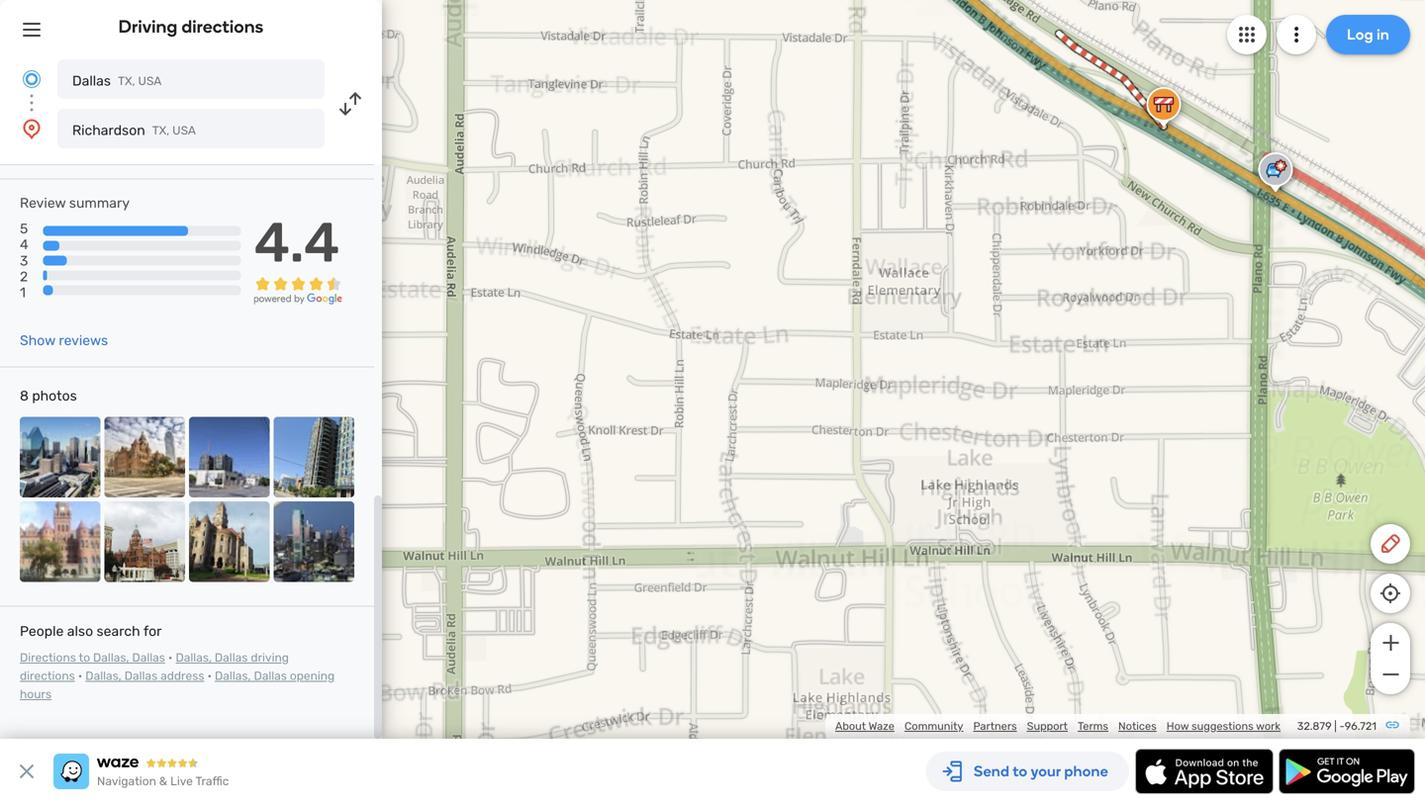 Task type: vqa. For each thing, say whether or not it's contained in the screenshot.
also
yes



Task type: locate. For each thing, give the bounding box(es) containing it.
about waze link
[[835, 720, 895, 733]]

dallas tx, usa
[[72, 73, 162, 89]]

usa right richardson
[[172, 124, 196, 138]]

4
[[20, 237, 28, 253]]

x image
[[15, 760, 39, 784]]

notices
[[1118, 720, 1157, 733]]

1
[[20, 284, 26, 301]]

0 vertical spatial usa
[[138, 74, 162, 88]]

tx, inside 'richardson tx, usa'
[[152, 124, 169, 138]]

zoom out image
[[1378, 663, 1403, 687]]

usa inside 'richardson tx, usa'
[[172, 124, 196, 138]]

show
[[20, 333, 55, 349]]

traffic
[[195, 775, 229, 789]]

dallas, up address
[[176, 651, 212, 665]]

driving
[[251, 651, 289, 665]]

4.4
[[254, 210, 340, 276]]

dallas, inside dallas, dallas opening hours
[[215, 670, 251, 683]]

dallas for dallas, dallas address
[[124, 670, 158, 683]]

directions to dallas, dallas
[[20, 651, 165, 665]]

tx,
[[118, 74, 135, 88], [152, 124, 169, 138]]

dallas, dallas address link
[[85, 670, 204, 683]]

dallas
[[72, 73, 111, 89], [132, 651, 165, 665], [215, 651, 248, 665], [124, 670, 158, 683], [254, 670, 287, 683]]

zoom in image
[[1378, 631, 1403, 655]]

location image
[[20, 117, 44, 141]]

review summary
[[20, 195, 130, 211]]

partners link
[[973, 720, 1017, 733]]

image 3 of dallas, dallas image
[[189, 417, 270, 498]]

how
[[1167, 720, 1189, 733]]

about
[[835, 720, 866, 733]]

how suggestions work link
[[1167, 720, 1281, 733]]

0 vertical spatial directions
[[182, 16, 264, 37]]

dallas, inside dallas, dallas driving directions
[[176, 651, 212, 665]]

2
[[20, 269, 28, 285]]

navigation & live traffic
[[97, 775, 229, 789]]

also
[[67, 624, 93, 640]]

0 horizontal spatial tx,
[[118, 74, 135, 88]]

dallas, dallas driving directions link
[[20, 651, 289, 683]]

tx, inside dallas tx, usa
[[118, 74, 135, 88]]

dallas, for dallas, dallas opening hours
[[215, 670, 251, 683]]

dallas inside dallas, dallas opening hours
[[254, 670, 287, 683]]

about waze community partners support terms notices how suggestions work
[[835, 720, 1281, 733]]

usa up 'richardson tx, usa'
[[138, 74, 162, 88]]

image 5 of dallas, dallas image
[[20, 502, 100, 582]]

1 vertical spatial usa
[[172, 124, 196, 138]]

0 vertical spatial tx,
[[118, 74, 135, 88]]

dallas inside dallas, dallas driving directions
[[215, 651, 248, 665]]

people also search for
[[20, 624, 162, 640]]

directions inside dallas, dallas driving directions
[[20, 670, 75, 683]]

image 1 of dallas, dallas image
[[20, 417, 100, 498]]

usa inside dallas tx, usa
[[138, 74, 162, 88]]

5 4 3 2 1
[[20, 221, 28, 301]]

tx, up 'richardson tx, usa'
[[118, 74, 135, 88]]

1 vertical spatial tx,
[[152, 124, 169, 138]]

&
[[159, 775, 167, 789]]

directions right driving
[[182, 16, 264, 37]]

dallas,
[[93, 651, 129, 665], [176, 651, 212, 665], [85, 670, 121, 683], [215, 670, 251, 683]]

directions down the directions
[[20, 670, 75, 683]]

directions
[[182, 16, 264, 37], [20, 670, 75, 683]]

pencil image
[[1379, 532, 1402, 556]]

opening
[[290, 670, 335, 683]]

directions
[[20, 651, 76, 665]]

notices link
[[1118, 720, 1157, 733]]

summary
[[69, 195, 130, 211]]

usa
[[138, 74, 162, 88], [172, 124, 196, 138]]

dallas, down driving
[[215, 670, 251, 683]]

96.712
[[1345, 720, 1377, 733]]

0 horizontal spatial directions
[[20, 670, 75, 683]]

1 horizontal spatial usa
[[172, 124, 196, 138]]

show reviews
[[20, 333, 108, 349]]

live
[[170, 775, 193, 789]]

1 horizontal spatial tx,
[[152, 124, 169, 138]]

1 horizontal spatial directions
[[182, 16, 264, 37]]

driving
[[118, 16, 178, 37]]

richardson
[[72, 122, 145, 139]]

0 horizontal spatial usa
[[138, 74, 162, 88]]

photos
[[32, 388, 77, 404]]

image 6 of dallas, dallas image
[[104, 502, 185, 582]]

dallas, down directions to dallas, dallas link
[[85, 670, 121, 683]]

3
[[20, 253, 28, 269]]

richardson tx, usa
[[72, 122, 196, 139]]

dallas, for dallas, dallas address
[[85, 670, 121, 683]]

8
[[20, 388, 29, 404]]

tx, right richardson
[[152, 124, 169, 138]]

people
[[20, 624, 64, 640]]

review
[[20, 195, 66, 211]]

1 vertical spatial directions
[[20, 670, 75, 683]]



Task type: describe. For each thing, give the bounding box(es) containing it.
address
[[160, 670, 204, 683]]

support
[[1027, 720, 1068, 733]]

driving directions
[[118, 16, 264, 37]]

suggestions
[[1192, 720, 1254, 733]]

terms
[[1078, 720, 1108, 733]]

dallas for dallas, dallas opening hours
[[254, 670, 287, 683]]

terms link
[[1078, 720, 1108, 733]]

for
[[143, 624, 162, 640]]

to
[[79, 651, 90, 665]]

support link
[[1027, 720, 1068, 733]]

hours
[[20, 688, 52, 702]]

|
[[1334, 720, 1337, 733]]

image 4 of dallas, dallas image
[[274, 417, 354, 498]]

32.882 | -96.712
[[1296, 720, 1377, 733]]

dallas, dallas opening hours link
[[20, 670, 335, 702]]

navigation
[[97, 775, 156, 789]]

current location image
[[20, 67, 44, 91]]

usa for richardson
[[172, 124, 196, 138]]

dallas, right to
[[93, 651, 129, 665]]

tx, for dallas
[[118, 74, 135, 88]]

reviews
[[59, 333, 108, 349]]

work
[[1256, 720, 1281, 733]]

image 7 of dallas, dallas image
[[189, 502, 270, 582]]

tx, for richardson
[[152, 124, 169, 138]]

32.882
[[1296, 720, 1332, 733]]

-
[[1339, 720, 1345, 733]]

5
[[20, 221, 28, 237]]

dallas, dallas address
[[85, 670, 204, 683]]

usa for dallas
[[138, 74, 162, 88]]

dallas for dallas, dallas driving directions
[[215, 651, 248, 665]]

partners
[[973, 720, 1017, 733]]

community
[[904, 720, 963, 733]]

search
[[97, 624, 140, 640]]

waze
[[869, 720, 895, 733]]

dallas, for dallas, dallas driving directions
[[176, 651, 212, 665]]

dallas, dallas opening hours
[[20, 670, 335, 702]]

community link
[[904, 720, 963, 733]]

directions to dallas, dallas link
[[20, 651, 165, 665]]

image 8 of dallas, dallas image
[[274, 502, 354, 582]]

link image
[[1384, 717, 1400, 733]]

dallas, dallas driving directions
[[20, 651, 289, 683]]

8 photos
[[20, 388, 77, 404]]

image 2 of dallas, dallas image
[[104, 417, 185, 498]]



